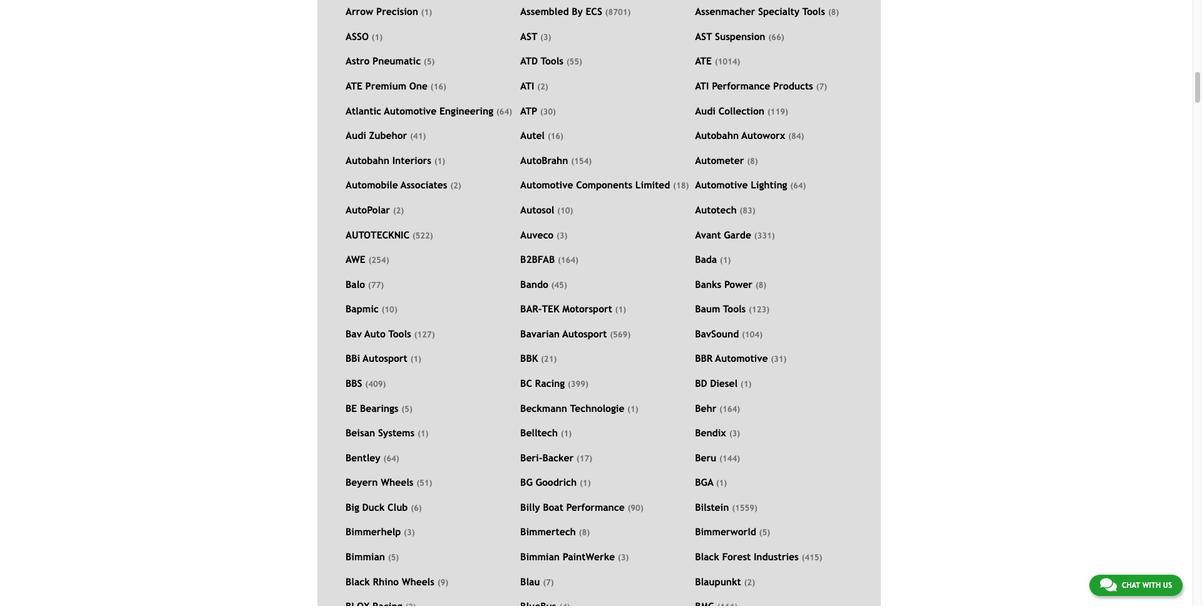 Task type: describe. For each thing, give the bounding box(es) containing it.
ecs
[[586, 6, 602, 17]]

diesel
[[710, 378, 738, 389]]

bimmerworld (5)
[[695, 526, 770, 538]]

(3) for bimmerhelp
[[404, 528, 415, 538]]

bapmic (10)
[[346, 303, 397, 314]]

precision
[[376, 6, 418, 17]]

beyern wheels (51)
[[346, 477, 432, 488]]

automobile
[[346, 179, 398, 191]]

(31)
[[771, 355, 787, 364]]

ast (3)
[[520, 31, 551, 42]]

atlantic automotive engineering (64)
[[346, 105, 512, 116]]

bav auto tools (127)
[[346, 328, 435, 339]]

tools right specialty
[[802, 6, 825, 17]]

(1) inside the autobahn interiors (1)
[[434, 156, 445, 166]]

(64) inside atlantic automotive engineering (64)
[[496, 107, 512, 116]]

banks
[[695, 278, 721, 290]]

billy
[[520, 501, 540, 513]]

(409)
[[365, 379, 386, 389]]

ate for ate
[[695, 55, 712, 67]]

associates
[[401, 179, 447, 191]]

autobrahn (154)
[[520, 155, 592, 166]]

astro pneumatic (5)
[[346, 55, 435, 67]]

specialty
[[758, 6, 800, 17]]

chat with us link
[[1089, 575, 1183, 596]]

(3) for auveco
[[557, 231, 568, 240]]

bimmertech
[[520, 526, 576, 538]]

(16) inside autel (16)
[[548, 132, 564, 141]]

(3) for bendix
[[729, 429, 740, 438]]

autopolar (2)
[[346, 204, 404, 215]]

autobahn autoworx (84)
[[695, 130, 804, 141]]

autometer
[[695, 155, 744, 166]]

autobahn for autobahn interiors
[[346, 155, 389, 166]]

with
[[1142, 581, 1161, 590]]

(104)
[[742, 330, 763, 339]]

bada (1)
[[695, 254, 731, 265]]

ate premium one (16)
[[346, 80, 446, 91]]

big duck club (6)
[[346, 501, 422, 513]]

assenmacher
[[695, 6, 755, 17]]

bimmertech (8)
[[520, 526, 590, 538]]

bbi autosport (1)
[[346, 353, 421, 364]]

bavarian autosport (569)
[[520, 328, 631, 339]]

ati for ati
[[520, 80, 534, 91]]

blau (7)
[[520, 576, 554, 587]]

bimmerhelp
[[346, 526, 401, 538]]

pneumatic
[[373, 55, 421, 67]]

(30)
[[540, 107, 556, 116]]

b2bfab
[[520, 254, 555, 265]]

audi for audi collection
[[695, 105, 716, 116]]

automotive down one
[[384, 105, 437, 116]]

avant garde (331)
[[695, 229, 775, 240]]

1 vertical spatial wheels
[[402, 576, 435, 587]]

by
[[572, 6, 583, 17]]

0 vertical spatial performance
[[712, 80, 770, 91]]

(2) for blaupunkt
[[744, 578, 755, 587]]

(10) for autosol
[[557, 206, 573, 215]]

(55)
[[566, 57, 582, 67]]

tools left (123)
[[723, 303, 746, 314]]

(5) inside bimmian (5)
[[388, 553, 399, 562]]

1 vertical spatial performance
[[566, 501, 625, 513]]

autobahn for autobahn autoworx
[[695, 130, 739, 141]]

(45)
[[551, 280, 567, 290]]

audi collection (119)
[[695, 105, 788, 116]]

(1) inside bar-tek motorsport (1)
[[615, 305, 626, 314]]

assembled by ecs (8701)
[[520, 6, 631, 17]]

automotive components limited (18) automotive lighting (64)
[[520, 179, 806, 191]]

automotive down autometer in the top of the page
[[695, 179, 748, 191]]

ast suspension (66)
[[695, 31, 784, 42]]

bavsound (104)
[[695, 328, 763, 339]]

tools left (55)
[[541, 55, 564, 67]]

(84)
[[788, 132, 804, 141]]

bbr
[[695, 353, 713, 364]]

bentley
[[346, 452, 380, 463]]

balo (77)
[[346, 278, 384, 290]]

banks power (8)
[[695, 278, 767, 290]]

autobahn interiors (1)
[[346, 155, 445, 166]]

black for black forest industries
[[695, 551, 719, 562]]

(1) inside beckmann technologie (1)
[[627, 404, 638, 414]]

bando (45)
[[520, 278, 567, 290]]

arrow precision (1)
[[346, 6, 432, 17]]

beckmann technologie (1)
[[520, 402, 638, 414]]

atd tools (55)
[[520, 55, 582, 67]]

automotive up the autosol (10) on the top of page
[[520, 179, 573, 191]]

(8) inside bimmertech (8)
[[579, 528, 590, 538]]

(331)
[[754, 231, 775, 240]]

tek
[[542, 303, 560, 314]]

engineering
[[440, 105, 493, 116]]

autel (16)
[[520, 130, 564, 141]]

bbs
[[346, 378, 362, 389]]

bendix (3)
[[695, 427, 740, 438]]

baum tools (123)
[[695, 303, 770, 314]]

bg
[[520, 477, 533, 488]]

(7) inside the "ati performance products (7)"
[[816, 82, 827, 91]]

bc
[[520, 378, 532, 389]]

behr (164)
[[695, 402, 740, 414]]

atp
[[520, 105, 537, 116]]

(144)
[[719, 454, 740, 463]]

belltech
[[520, 427, 558, 438]]

bimmian for bimmian paintwerke
[[520, 551, 560, 562]]

rhino
[[373, 576, 399, 587]]

(1) inside bga (1)
[[716, 479, 727, 488]]

(569)
[[610, 330, 631, 339]]

premium
[[365, 80, 406, 91]]

billy boat performance (90)
[[520, 501, 644, 513]]

(9)
[[437, 578, 448, 587]]

beru (144)
[[695, 452, 740, 463]]

bbi
[[346, 353, 360, 364]]

blaupunkt
[[695, 576, 741, 587]]

comments image
[[1100, 577, 1117, 592]]



Task type: vqa. For each thing, say whether or not it's contained in the screenshot.


Task type: locate. For each thing, give the bounding box(es) containing it.
bar-
[[520, 303, 542, 314]]

automotive down (104)
[[715, 353, 768, 364]]

(64) right 'lighting'
[[790, 181, 806, 191]]

(2) inside 'blaupunkt (2)'
[[744, 578, 755, 587]]

1 horizontal spatial ati
[[695, 80, 709, 91]]

(10) up bav auto tools (127)
[[382, 305, 397, 314]]

(77)
[[368, 280, 384, 290]]

(3) down "(6)"
[[404, 528, 415, 538]]

0 vertical spatial black
[[695, 551, 719, 562]]

2 vertical spatial (64)
[[383, 454, 399, 463]]

bga (1)
[[695, 477, 727, 488]]

(164) up (45) at the top left of page
[[558, 256, 579, 265]]

(7) right products
[[816, 82, 827, 91]]

0 vertical spatial (164)
[[558, 256, 579, 265]]

components
[[576, 179, 633, 191]]

0 vertical spatial autobahn
[[695, 130, 739, 141]]

(254)
[[368, 256, 389, 265]]

(8) up paintwerke
[[579, 528, 590, 538]]

1 ast from the left
[[520, 31, 537, 42]]

autosport down motorsport
[[562, 328, 607, 339]]

forest
[[722, 551, 751, 562]]

products
[[773, 80, 813, 91]]

beru
[[695, 452, 717, 463]]

(1) inside bg goodrich (1)
[[580, 479, 591, 488]]

autosport
[[562, 328, 607, 339], [363, 353, 407, 364]]

racing
[[535, 378, 565, 389]]

bga
[[695, 477, 713, 488]]

1 vertical spatial autosport
[[363, 353, 407, 364]]

performance left (90)
[[566, 501, 625, 513]]

(2) for autopolar
[[393, 206, 404, 215]]

1 horizontal spatial autobahn
[[695, 130, 739, 141]]

1 ati from the left
[[520, 80, 534, 91]]

autobahn up autometer in the top of the page
[[695, 130, 739, 141]]

bimmian for bimmian
[[346, 551, 385, 562]]

(164) right the behr
[[719, 404, 740, 414]]

0 horizontal spatial audi
[[346, 130, 366, 141]]

(399)
[[568, 379, 589, 389]]

(1) right diesel
[[741, 379, 752, 389]]

0 vertical spatial wheels
[[381, 477, 414, 488]]

(1) right technologie
[[627, 404, 638, 414]]

1 vertical spatial (16)
[[548, 132, 564, 141]]

(6)
[[411, 503, 422, 513]]

ate (1014)
[[695, 55, 740, 67]]

bav
[[346, 328, 362, 339]]

0 vertical spatial (64)
[[496, 107, 512, 116]]

(8) right specialty
[[828, 8, 839, 17]]

(1) inside bd diesel (1)
[[741, 379, 752, 389]]

(5) inside be bearings (5)
[[402, 404, 412, 414]]

(3) inside bimmerhelp (3)
[[404, 528, 415, 538]]

(5) up black rhino wheels (9) at bottom left
[[388, 553, 399, 562]]

atp (30)
[[520, 105, 556, 116]]

(1) inside bada (1)
[[720, 256, 731, 265]]

tools
[[802, 6, 825, 17], [541, 55, 564, 67], [723, 303, 746, 314], [388, 328, 411, 339]]

limited
[[635, 179, 670, 191]]

(7) right the blau
[[543, 578, 554, 587]]

0 horizontal spatial bimmian
[[346, 551, 385, 562]]

bapmic
[[346, 303, 379, 314]]

black up blaupunkt
[[695, 551, 719, 562]]

(1) right bga
[[716, 479, 727, 488]]

(3) right the auveco
[[557, 231, 568, 240]]

0 horizontal spatial (16)
[[431, 82, 446, 91]]

automobile associates (2)
[[346, 179, 461, 191]]

zubehor
[[369, 130, 407, 141]]

(41)
[[410, 132, 426, 141]]

performance up collection
[[712, 80, 770, 91]]

(8) inside banks power (8)
[[756, 280, 767, 290]]

bando
[[520, 278, 548, 290]]

(1) right systems
[[418, 429, 429, 438]]

chat
[[1122, 581, 1140, 590]]

0 horizontal spatial (64)
[[383, 454, 399, 463]]

(2) inside autopolar (2)
[[393, 206, 404, 215]]

(16) right autel in the left of the page
[[548, 132, 564, 141]]

(21)
[[541, 355, 557, 364]]

bimmian (5)
[[346, 551, 399, 562]]

autopolar
[[346, 204, 390, 215]]

1 vertical spatial black
[[346, 576, 370, 587]]

(3) inside bendix (3)
[[729, 429, 740, 438]]

b2bfab (164)
[[520, 254, 579, 265]]

(1) inside beisan systems (1)
[[418, 429, 429, 438]]

ast for ast
[[520, 31, 537, 42]]

1 vertical spatial (64)
[[790, 181, 806, 191]]

club
[[388, 501, 408, 513]]

0 horizontal spatial ast
[[520, 31, 537, 42]]

1 horizontal spatial (164)
[[719, 404, 740, 414]]

0 horizontal spatial autobahn
[[346, 155, 389, 166]]

bbk (21)
[[520, 353, 557, 364]]

(3) for ast
[[540, 33, 551, 42]]

(164) inside behr (164)
[[719, 404, 740, 414]]

(8) down autobahn autoworx (84)
[[747, 156, 758, 166]]

(164) inside the b2bfab (164)
[[558, 256, 579, 265]]

(2) for ati
[[537, 82, 548, 91]]

(522)
[[412, 231, 433, 240]]

ati down ate (1014)
[[695, 80, 709, 91]]

bentley (64)
[[346, 452, 399, 463]]

(10) inside the autosol (10)
[[557, 206, 573, 215]]

ati up atp
[[520, 80, 534, 91]]

(164) for behr
[[719, 404, 740, 414]]

0 vertical spatial (10)
[[557, 206, 573, 215]]

(64) inside the 'bentley (64)'
[[383, 454, 399, 463]]

ate down astro
[[346, 80, 362, 91]]

(1) right bada
[[720, 256, 731, 265]]

(10) inside bapmic (10)
[[382, 305, 397, 314]]

bilstein (1559)
[[695, 501, 758, 513]]

1 vertical spatial (10)
[[382, 305, 397, 314]]

audi for audi zubehor
[[346, 130, 366, 141]]

bd
[[695, 378, 707, 389]]

(1) down (127)
[[410, 355, 421, 364]]

0 horizontal spatial (7)
[[543, 578, 554, 587]]

collection
[[719, 105, 765, 116]]

(2) inside ati (2)
[[537, 82, 548, 91]]

(3) right bendix at the bottom of page
[[729, 429, 740, 438]]

(64) up beyern wheels (51)
[[383, 454, 399, 463]]

beri-
[[520, 452, 543, 463]]

ate left (1014)
[[695, 55, 712, 67]]

chat with us
[[1122, 581, 1172, 590]]

(5)
[[424, 57, 435, 67], [402, 404, 412, 414], [759, 528, 770, 538], [388, 553, 399, 562]]

auveco
[[520, 229, 554, 240]]

1 horizontal spatial audi
[[695, 105, 716, 116]]

(8) right 'power'
[[756, 280, 767, 290]]

(3) inside ast (3)
[[540, 33, 551, 42]]

2 bimmian from the left
[[520, 551, 560, 562]]

paintwerke
[[563, 551, 615, 562]]

0 horizontal spatial ati
[[520, 80, 534, 91]]

1 horizontal spatial (64)
[[496, 107, 512, 116]]

ast up ate (1014)
[[695, 31, 712, 42]]

audi left collection
[[695, 105, 716, 116]]

(2) up the autotecknic (522) in the left of the page
[[393, 206, 404, 215]]

beri-backer (17)
[[520, 452, 592, 463]]

bimmian up blau (7)
[[520, 551, 560, 562]]

(1) up backer on the bottom left of the page
[[561, 429, 572, 438]]

0 horizontal spatial performance
[[566, 501, 625, 513]]

audi
[[695, 105, 716, 116], [346, 130, 366, 141]]

(16) inside ate premium one (16)
[[431, 82, 446, 91]]

1 vertical spatial (7)
[[543, 578, 554, 587]]

1 vertical spatial ate
[[346, 80, 362, 91]]

systems
[[378, 427, 415, 438]]

(2) down black forest industries (415)
[[744, 578, 755, 587]]

autosport for bbi
[[363, 353, 407, 364]]

autosport down bav auto tools (127)
[[363, 353, 407, 364]]

1 vertical spatial (164)
[[719, 404, 740, 414]]

(1) right asso
[[372, 33, 383, 42]]

ate
[[695, 55, 712, 67], [346, 80, 362, 91]]

2 ati from the left
[[695, 80, 709, 91]]

autometer (8)
[[695, 155, 758, 166]]

baum
[[695, 303, 720, 314]]

(5) up systems
[[402, 404, 412, 414]]

0 vertical spatial (16)
[[431, 82, 446, 91]]

ati for ati performance products
[[695, 80, 709, 91]]

black forest industries (415)
[[695, 551, 822, 562]]

(1) right precision
[[421, 8, 432, 17]]

(7)
[[816, 82, 827, 91], [543, 578, 554, 587]]

1 horizontal spatial bimmian
[[520, 551, 560, 562]]

(1) inside arrow precision (1)
[[421, 8, 432, 17]]

(2) inside 'automobile associates (2)'
[[450, 181, 461, 191]]

(1) up "(569)"
[[615, 305, 626, 314]]

0 horizontal spatial ate
[[346, 80, 362, 91]]

astro
[[346, 55, 370, 67]]

(3) up atd tools (55)
[[540, 33, 551, 42]]

(64) inside automotive components limited (18) automotive lighting (64)
[[790, 181, 806, 191]]

(1) inside belltech (1)
[[561, 429, 572, 438]]

1 horizontal spatial ast
[[695, 31, 712, 42]]

1 horizontal spatial ate
[[695, 55, 712, 67]]

1 horizontal spatial autosport
[[562, 328, 607, 339]]

1 horizontal spatial black
[[695, 551, 719, 562]]

ast up "atd"
[[520, 31, 537, 42]]

bc racing (399)
[[520, 378, 589, 389]]

goodrich
[[536, 477, 577, 488]]

(164) for b2bfab
[[558, 256, 579, 265]]

be
[[346, 402, 357, 414]]

wheels left (9)
[[402, 576, 435, 587]]

(10) for bapmic
[[382, 305, 397, 314]]

be bearings (5)
[[346, 402, 412, 414]]

1 horizontal spatial (7)
[[816, 82, 827, 91]]

0 horizontal spatial autosport
[[363, 353, 407, 364]]

1 horizontal spatial (10)
[[557, 206, 573, 215]]

bimmian
[[346, 551, 385, 562], [520, 551, 560, 562]]

1 horizontal spatial (16)
[[548, 132, 564, 141]]

bg goodrich (1)
[[520, 477, 591, 488]]

1 vertical spatial autobahn
[[346, 155, 389, 166]]

(64) left atp
[[496, 107, 512, 116]]

autosol
[[520, 204, 554, 215]]

autobahn up automobile
[[346, 155, 389, 166]]

(2) right associates
[[450, 181, 461, 191]]

2 horizontal spatial (64)
[[790, 181, 806, 191]]

bar-tek motorsport (1)
[[520, 303, 626, 314]]

(1) right interiors on the left top of the page
[[434, 156, 445, 166]]

bilstein
[[695, 501, 729, 513]]

0 vertical spatial (7)
[[816, 82, 827, 91]]

(18)
[[673, 181, 689, 191]]

bd diesel (1)
[[695, 378, 752, 389]]

wheels up club
[[381, 477, 414, 488]]

autosport for bavarian
[[562, 328, 607, 339]]

ast for ast suspension
[[695, 31, 712, 42]]

(1) inside asso (1)
[[372, 33, 383, 42]]

belltech (1)
[[520, 427, 572, 438]]

(1) inside bbi autosport (1)
[[410, 355, 421, 364]]

avant
[[695, 229, 721, 240]]

1 vertical spatial audi
[[346, 130, 366, 141]]

(7) inside blau (7)
[[543, 578, 554, 587]]

(3) right paintwerke
[[618, 553, 629, 562]]

1 horizontal spatial performance
[[712, 80, 770, 91]]

(8701)
[[605, 8, 631, 17]]

0 vertical spatial ate
[[695, 55, 712, 67]]

(3) inside the auveco (3)
[[557, 231, 568, 240]]

power
[[724, 278, 753, 290]]

black left rhino
[[346, 576, 370, 587]]

(1) up billy boat performance (90)
[[580, 479, 591, 488]]

tools left (127)
[[388, 328, 411, 339]]

black for black rhino wheels
[[346, 576, 370, 587]]

(8) inside autometer (8)
[[747, 156, 758, 166]]

(5) up one
[[424, 57, 435, 67]]

1 bimmian from the left
[[346, 551, 385, 562]]

automotive
[[384, 105, 437, 116], [520, 179, 573, 191], [695, 179, 748, 191], [715, 353, 768, 364]]

ati
[[520, 80, 534, 91], [695, 80, 709, 91]]

(5) inside the 'astro pneumatic (5)'
[[424, 57, 435, 67]]

(5) up black forest industries (415)
[[759, 528, 770, 538]]

(5) inside bimmerworld (5)
[[759, 528, 770, 538]]

(3) inside bimmian paintwerke (3)
[[618, 553, 629, 562]]

0 horizontal spatial (10)
[[382, 305, 397, 314]]

ate for ate premium one
[[346, 80, 362, 91]]

(16) right one
[[431, 82, 446, 91]]

(8)
[[828, 8, 839, 17], [747, 156, 758, 166], [756, 280, 767, 290], [579, 528, 590, 538]]

(10) right autosol
[[557, 206, 573, 215]]

0 horizontal spatial black
[[346, 576, 370, 587]]

bimmian down bimmerhelp
[[346, 551, 385, 562]]

(2) up atp (30)
[[537, 82, 548, 91]]

autobahn
[[695, 130, 739, 141], [346, 155, 389, 166]]

0 vertical spatial audi
[[695, 105, 716, 116]]

0 vertical spatial autosport
[[562, 328, 607, 339]]

2 ast from the left
[[695, 31, 712, 42]]

autotech (83)
[[695, 204, 756, 215]]

beckmann
[[520, 402, 567, 414]]

(3)
[[540, 33, 551, 42], [557, 231, 568, 240], [729, 429, 740, 438], [404, 528, 415, 538], [618, 553, 629, 562]]

0 horizontal spatial (164)
[[558, 256, 579, 265]]

(8) inside assenmacher specialty tools (8)
[[828, 8, 839, 17]]

(123)
[[749, 305, 770, 314]]

autotecknic (522)
[[346, 229, 433, 240]]

bavarian
[[520, 328, 560, 339]]

audi down atlantic
[[346, 130, 366, 141]]



